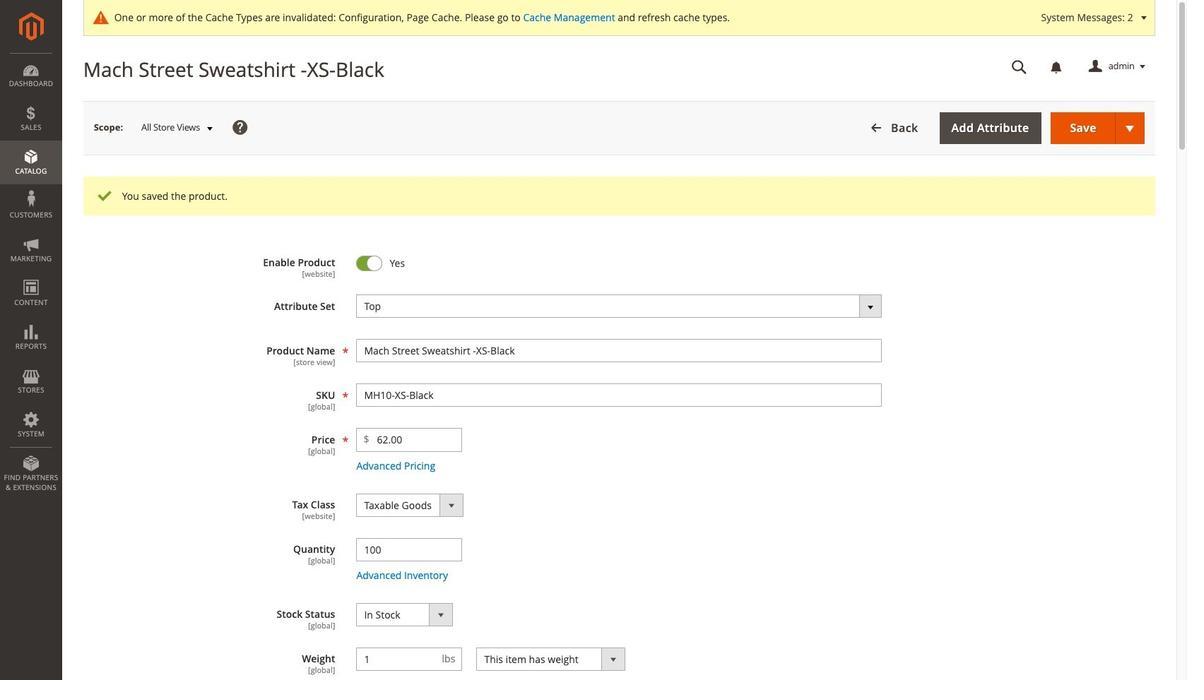 Task type: describe. For each thing, give the bounding box(es) containing it.
magento admin panel image
[[19, 12, 43, 41]]



Task type: locate. For each thing, give the bounding box(es) containing it.
None text field
[[357, 340, 882, 363], [357, 649, 435, 671], [357, 340, 882, 363], [357, 649, 435, 671]]

menu bar
[[0, 53, 62, 500]]

None text field
[[1002, 54, 1038, 79], [357, 384, 882, 408], [370, 430, 462, 451], [357, 538, 463, 562], [1002, 54, 1038, 79], [357, 384, 882, 408], [370, 430, 462, 451], [357, 538, 463, 562]]



Task type: vqa. For each thing, say whether or not it's contained in the screenshot.
tab list
no



